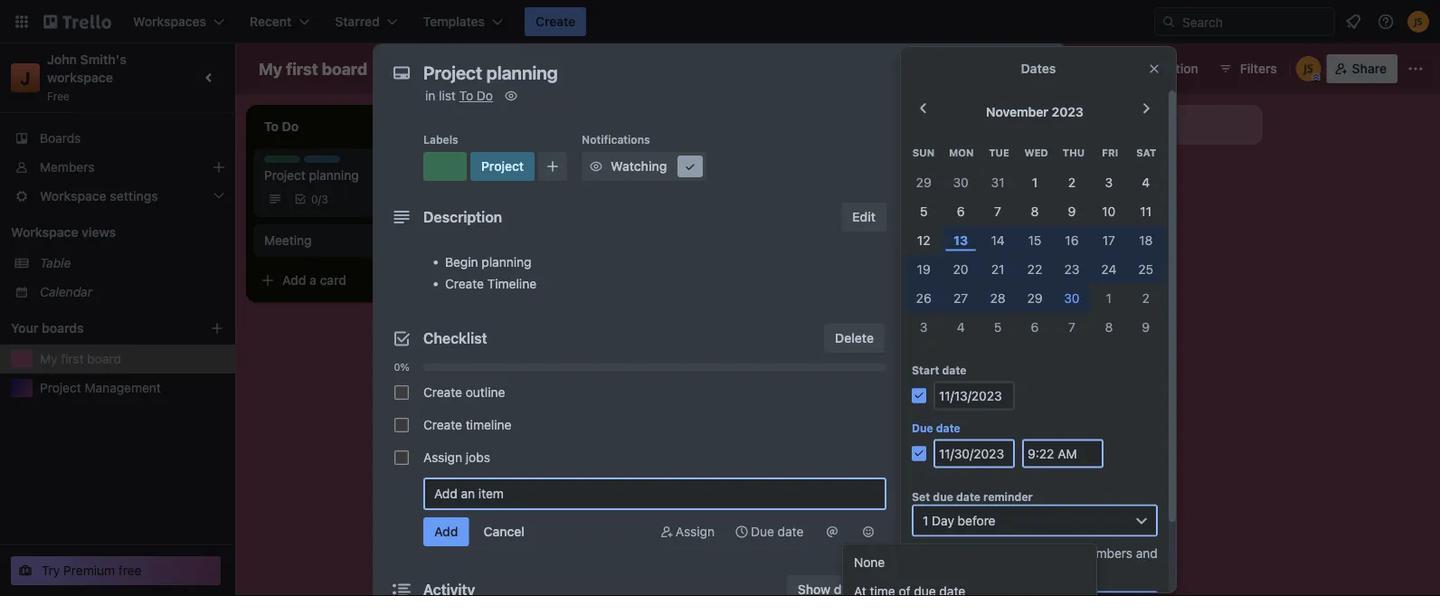 Task type: vqa. For each thing, say whether or not it's contained in the screenshot.
Back to home image
no



Task type: describe. For each thing, give the bounding box(es) containing it.
visible
[[515, 61, 553, 76]]

31
[[991, 174, 1005, 189]]

board inside text box
[[322, 59, 367, 78]]

create button
[[525, 7, 586, 36]]

0 horizontal spatial 9 button
[[1054, 197, 1091, 226]]

2 vertical spatial power-
[[957, 441, 1000, 456]]

sm image for automation
[[1104, 54, 1130, 80]]

timeline
[[487, 276, 537, 291]]

actions
[[901, 562, 941, 575]]

assign for assign
[[676, 524, 715, 539]]

17 button
[[1091, 226, 1128, 255]]

0 vertical spatial 30 button
[[942, 168, 980, 197]]

1 vertical spatial add a card button
[[253, 266, 456, 295]]

dates inside button
[[930, 260, 965, 275]]

j link
[[11, 63, 40, 92]]

0 horizontal spatial 7
[[994, 203, 1002, 218]]

0 vertical spatial due
[[912, 422, 933, 435]]

0 horizontal spatial 2 button
[[1054, 168, 1091, 197]]

my first board inside board name text box
[[259, 59, 367, 78]]

members for the rightmost 'members' link
[[930, 152, 986, 166]]

1 vertical spatial 6
[[1031, 319, 1039, 334]]

add left watching
[[539, 164, 563, 179]]

21 button
[[980, 255, 1017, 283]]

1 vertical spatial 9 button
[[1128, 312, 1165, 341]]

25 button
[[1128, 255, 1165, 283]]

sm image down actions
[[907, 586, 925, 596]]

boards link
[[0, 124, 235, 153]]

0 horizontal spatial color: sky, title: "project" element
[[304, 156, 341, 169]]

table link
[[40, 254, 224, 272]]

1 vertical spatial 7
[[1069, 319, 1076, 334]]

assign jobs checkbox for assign jobs
[[394, 451, 409, 465]]

calendar
[[40, 285, 92, 299]]

0 horizontal spatial 8
[[1031, 203, 1039, 218]]

workspace for workspace views
[[11, 225, 78, 240]]

1 horizontal spatial 2 button
[[1128, 283, 1165, 312]]

sent
[[1018, 545, 1043, 560]]

create for create timeline
[[423, 418, 462, 432]]

0 / 3
[[311, 193, 328, 205]]

1 horizontal spatial add a card button
[[510, 157, 713, 186]]

description
[[423, 209, 502, 226]]

26 button
[[905, 283, 942, 312]]

sm image inside watching "button"
[[681, 157, 699, 176]]

my first board link
[[40, 350, 224, 368]]

13
[[954, 232, 968, 247]]

0 vertical spatial 4 button
[[1128, 168, 1165, 197]]

0 vertical spatial 6 button
[[942, 197, 980, 226]]

0 vertical spatial 1 button
[[1017, 168, 1054, 197]]

share button
[[1327, 54, 1398, 83]]

in
[[425, 88, 435, 103]]

0 vertical spatial to
[[925, 126, 936, 138]]

due date inside due date link
[[751, 524, 804, 539]]

before
[[958, 513, 996, 528]]

create for create
[[536, 14, 576, 29]]

boards
[[40, 131, 81, 146]]

1 vertical spatial my
[[40, 352, 57, 366]]

19
[[917, 261, 931, 276]]

add up the sun
[[901, 126, 922, 138]]

sm image inside assign link
[[658, 523, 676, 541]]

0%
[[394, 361, 410, 373]]

project planning link
[[264, 166, 474, 185]]

0 vertical spatial 6
[[957, 203, 965, 218]]

your
[[11, 321, 38, 336]]

1 horizontal spatial 6 button
[[1017, 312, 1054, 341]]

1 vertical spatial due
[[751, 524, 774, 539]]

24
[[1101, 261, 1117, 276]]

edit button
[[842, 203, 887, 232]]

project down boards
[[40, 380, 81, 395]]

members
[[1078, 545, 1133, 560]]

1 vertical spatial 5 button
[[980, 312, 1017, 341]]

0 horizontal spatial list
[[439, 88, 456, 103]]

free
[[118, 563, 142, 578]]

none
[[854, 554, 885, 569]]

1 vertical spatial 4 button
[[942, 312, 980, 341]]

add up thu
[[1050, 117, 1073, 132]]

0 vertical spatial due date
[[912, 422, 961, 435]]

25
[[1139, 261, 1154, 276]]

30 for the topmost 30 button
[[953, 174, 969, 189]]

2 horizontal spatial card
[[939, 126, 963, 138]]

fields
[[980, 369, 1015, 384]]

29 for the right 29 button
[[1027, 290, 1043, 305]]

1 horizontal spatial john smith (johnsmith38824343) image
[[1408, 11, 1430, 33]]

1 vertical spatial 8 button
[[1091, 312, 1128, 341]]

members for leftmost 'members' link
[[40, 160, 95, 175]]

1 horizontal spatial checklist
[[930, 224, 986, 239]]

1 vertical spatial 7 button
[[1054, 312, 1091, 341]]

add down due
[[930, 515, 954, 530]]

list inside button
[[1126, 117, 1144, 132]]

assign jobs
[[423, 450, 490, 465]]

power-ups button
[[987, 54, 1101, 83]]

0 horizontal spatial color: green, title: none image
[[264, 156, 300, 163]]

create inside begin planning create timeline
[[445, 276, 484, 291]]

dates button
[[901, 253, 1053, 282]]

12
[[917, 232, 931, 247]]

filters
[[1240, 61, 1277, 76]]

0 horizontal spatial checklist
[[423, 330, 487, 347]]

0 vertical spatial 3
[[1105, 174, 1113, 189]]

30 for 30 button to the bottom
[[1064, 290, 1080, 305]]

premium
[[63, 563, 115, 578]]

attachment button
[[901, 290, 1053, 318]]

0 vertical spatial 7 button
[[980, 197, 1017, 226]]

5 for bottommost '5' button
[[994, 319, 1002, 334]]

planning for project planning
[[309, 168, 359, 183]]

0 horizontal spatial board
[[87, 352, 121, 366]]

0 vertical spatial dates
[[1021, 61, 1056, 76]]

workspace views
[[11, 225, 116, 240]]

project management
[[40, 380, 161, 395]]

1 horizontal spatial members link
[[901, 145, 1053, 174]]

2023
[[1052, 105, 1084, 119]]

1 vertical spatial 30 button
[[1054, 283, 1091, 312]]

project up meeting
[[264, 168, 306, 183]]

search image
[[1162, 14, 1176, 29]]

1 horizontal spatial ups
[[1000, 441, 1024, 456]]

27 button
[[942, 283, 980, 312]]

management
[[85, 380, 161, 395]]

1 horizontal spatial labels
[[930, 188, 969, 203]]

labels link
[[901, 181, 1053, 210]]

27
[[954, 290, 968, 305]]

a for the rightmost add a card button
[[566, 164, 574, 179]]

another
[[1077, 117, 1123, 132]]

0 notifications image
[[1343, 11, 1364, 33]]

your boards
[[11, 321, 84, 336]]

sm image right do
[[502, 87, 520, 105]]

M/D/YYYY text field
[[934, 439, 1015, 468]]

22 button
[[1017, 255, 1054, 283]]

show menu image
[[1407, 60, 1425, 78]]

1 vertical spatial power-ups
[[901, 415, 960, 428]]

delete
[[835, 331, 874, 346]]

0 horizontal spatial 3
[[321, 193, 328, 205]]

1 vertical spatial ups
[[939, 415, 960, 428]]

1 horizontal spatial 3
[[920, 319, 928, 334]]

to inside the "reminders will be sent to all members and watchers of this card."
[[1047, 545, 1058, 560]]

0 vertical spatial 8 button
[[1017, 197, 1054, 226]]

watching button
[[582, 152, 707, 181]]

31 button
[[980, 168, 1017, 197]]

add to card
[[901, 126, 963, 138]]

create from template… image
[[463, 273, 478, 288]]

2 for the right 2 button
[[1142, 290, 1150, 305]]

1 for the bottom 1 button
[[1106, 290, 1112, 305]]

john smith's workspace link
[[47, 52, 130, 85]]

5 for '5' button to the left
[[920, 203, 928, 218]]

9 for left '9' button
[[1068, 203, 1076, 218]]

in list to do
[[425, 88, 493, 103]]

john
[[47, 52, 77, 67]]

sm image right due date link
[[823, 523, 841, 541]]

0 horizontal spatial add a card
[[282, 273, 347, 288]]

create for create outline
[[423, 385, 462, 400]]

next month image
[[1136, 98, 1157, 119]]

to
[[459, 88, 473, 103]]

add button
[[930, 515, 997, 530]]

custom fields button
[[901, 367, 1053, 385]]

sm image for labels
[[907, 186, 925, 204]]

power-ups inside button
[[1024, 61, 1090, 76]]

23 button
[[1054, 255, 1091, 283]]

edit
[[853, 209, 876, 224]]

0 horizontal spatial first
[[61, 352, 84, 366]]

28
[[990, 290, 1006, 305]]

project management link
[[40, 379, 224, 397]]

0 vertical spatial labels
[[423, 133, 458, 146]]

14 button
[[980, 226, 1017, 255]]

Search field
[[1176, 8, 1335, 35]]

meeting
[[264, 233, 312, 248]]

be
[[1000, 545, 1014, 560]]

0 horizontal spatial 3 button
[[905, 312, 942, 341]]

add power-ups link
[[901, 434, 1053, 463]]

reminder
[[984, 491, 1033, 503]]

1 horizontal spatial color: green, title: none image
[[423, 152, 467, 181]]

try premium free button
[[11, 556, 221, 585]]

assign for assign jobs
[[423, 450, 462, 465]]

primary element
[[0, 0, 1440, 43]]

add power-ups
[[930, 441, 1024, 456]]

1 horizontal spatial 29 button
[[1017, 283, 1054, 312]]

sm image inside due date link
[[733, 523, 751, 541]]

watchers
[[912, 564, 965, 578]]

create from template… image
[[977, 165, 992, 179]]

and
[[1136, 545, 1158, 560]]

sm image up none
[[860, 523, 878, 541]]

1 vertical spatial john smith (johnsmith38824343) image
[[1296, 56, 1322, 81]]

card for the rightmost add a card button
[[577, 164, 604, 179]]

1 vertical spatial power-
[[901, 415, 939, 428]]

last month image
[[913, 98, 934, 119]]

start date
[[912, 364, 967, 377]]

table
[[40, 256, 71, 271]]



Task type: locate. For each thing, give the bounding box(es) containing it.
2 button down 25 on the right of the page
[[1128, 283, 1165, 312]]

members link
[[901, 145, 1053, 174], [0, 153, 235, 182]]

Add time text field
[[1022, 439, 1104, 468]]

board up "project management"
[[87, 352, 121, 366]]

november
[[986, 105, 1049, 119]]

sun
[[913, 147, 935, 159]]

Board name text field
[[250, 54, 376, 83]]

color: sky, title: "project" element up description
[[470, 152, 535, 181]]

2 for the left 2 button
[[1068, 174, 1076, 189]]

0 vertical spatial 2 button
[[1054, 168, 1091, 197]]

18 button
[[1128, 226, 1165, 255]]

assign down add an item text box
[[676, 524, 715, 539]]

29 button down 22
[[1017, 283, 1054, 312]]

filters button
[[1213, 54, 1283, 83]]

1 vertical spatial 1 button
[[1091, 283, 1128, 312]]

18
[[1139, 232, 1153, 247]]

watching
[[611, 159, 667, 174]]

my first board down your boards with 2 items element
[[40, 352, 121, 366]]

11 button
[[1128, 197, 1165, 226]]

Assign jobs checkbox
[[394, 385, 409, 400]]

automation up day
[[901, 488, 963, 500]]

0 vertical spatial planning
[[309, 168, 359, 183]]

1 horizontal spatial automation
[[1130, 61, 1199, 76]]

0 horizontal spatial automation
[[901, 488, 963, 500]]

3 button down 26
[[905, 312, 942, 341]]

1 vertical spatial first
[[61, 352, 84, 366]]

delete link
[[824, 324, 885, 353]]

1 horizontal spatial 7
[[1069, 319, 1076, 334]]

planning up /
[[309, 168, 359, 183]]

workspace inside button
[[445, 61, 512, 76]]

color: sky, title: "project" element up /
[[304, 156, 341, 169]]

due
[[912, 422, 933, 435], [751, 524, 774, 539]]

1 horizontal spatial due date
[[912, 422, 961, 435]]

14
[[991, 232, 1005, 247]]

sm image for watching
[[587, 157, 605, 176]]

power-ups up 2023
[[1024, 61, 1090, 76]]

7 button down 23 button
[[1054, 312, 1091, 341]]

1 vertical spatial 8
[[1105, 319, 1113, 334]]

project
[[304, 157, 341, 169], [481, 159, 524, 174], [264, 168, 306, 183], [40, 380, 81, 395]]

card down meeting link
[[320, 273, 347, 288]]

4
[[1142, 174, 1150, 189], [957, 319, 965, 334]]

0 horizontal spatial a
[[310, 273, 317, 288]]

add a card down notifications on the left of the page
[[539, 164, 604, 179]]

this
[[984, 564, 1005, 578]]

1 button down wed
[[1017, 168, 1054, 197]]

1 for 1 day before
[[923, 513, 929, 528]]

1 horizontal spatial first
[[286, 59, 318, 78]]

sat
[[1137, 147, 1157, 159]]

1
[[1032, 174, 1038, 189], [1106, 290, 1112, 305], [923, 513, 929, 528]]

6
[[957, 203, 965, 218], [1031, 319, 1039, 334]]

2 down thu
[[1068, 174, 1076, 189]]

workspace for workspace visible
[[445, 61, 512, 76]]

0 horizontal spatial members link
[[0, 153, 235, 182]]

checklist
[[930, 224, 986, 239], [423, 330, 487, 347]]

0 vertical spatial 9 button
[[1054, 197, 1091, 226]]

1 horizontal spatial 4
[[1142, 174, 1150, 189]]

assign left jobs at the left of page
[[423, 450, 462, 465]]

0 vertical spatial checklist
[[930, 224, 986, 239]]

1 horizontal spatial list
[[1126, 117, 1144, 132]]

close popover image
[[1147, 62, 1162, 76]]

color: green, title: none image
[[423, 152, 467, 181], [264, 156, 300, 163]]

board left star or unstar board image
[[322, 59, 367, 78]]

to do link
[[459, 88, 493, 103]]

10
[[1102, 203, 1116, 218]]

6 button down '22' "button"
[[1017, 312, 1054, 341]]

3 button
[[1091, 168, 1128, 197], [905, 312, 942, 341]]

ups up reminder
[[1000, 441, 1024, 456]]

8 up the 15
[[1031, 203, 1039, 218]]

jobs
[[466, 450, 490, 465]]

power-ups
[[1024, 61, 1090, 76], [901, 415, 960, 428]]

list right the in
[[439, 88, 456, 103]]

5 button up 12
[[905, 197, 942, 226]]

add
[[1050, 117, 1073, 132], [901, 126, 922, 138], [539, 164, 563, 179], [282, 273, 306, 288], [930, 441, 954, 456], [930, 515, 954, 530]]

create down begin on the left top
[[445, 276, 484, 291]]

9 for bottommost '9' button
[[1142, 319, 1150, 334]]

6 button
[[942, 197, 980, 226], [1017, 312, 1054, 341]]

checklist group
[[387, 376, 887, 474]]

add another list button
[[1017, 105, 1263, 145]]

views
[[82, 225, 116, 240]]

None text field
[[414, 56, 1012, 89]]

None submit
[[423, 518, 469, 546]]

project planning
[[264, 168, 359, 183]]

0 horizontal spatial 8 button
[[1017, 197, 1054, 226]]

0 horizontal spatial dates
[[930, 260, 965, 275]]

1 vertical spatial 4
[[957, 319, 965, 334]]

add a card
[[539, 164, 604, 179], [282, 273, 347, 288]]

create up assign jobs
[[423, 418, 462, 432]]

0 vertical spatial john smith (johnsmith38824343) image
[[1408, 11, 1430, 33]]

workspace up table
[[11, 225, 78, 240]]

power- up november 2023
[[1024, 61, 1066, 76]]

30 left create from template… icon
[[953, 174, 969, 189]]

1 horizontal spatial a
[[566, 164, 574, 179]]

sm image up start
[[907, 331, 925, 349]]

3 button up 10 on the right top of page
[[1091, 168, 1128, 197]]

power- inside button
[[1024, 61, 1066, 76]]

card up mon
[[939, 126, 963, 138]]

5 down 28 button
[[994, 319, 1002, 334]]

planning
[[309, 168, 359, 183], [482, 255, 532, 270]]

5 button down '28'
[[980, 312, 1017, 341]]

9 button down 25 button
[[1128, 312, 1165, 341]]

30
[[953, 174, 969, 189], [1064, 290, 1080, 305]]

to left all on the bottom right of page
[[1047, 545, 1058, 560]]

1 horizontal spatial 9 button
[[1128, 312, 1165, 341]]

of
[[969, 564, 980, 578]]

1 vertical spatial board
[[87, 352, 121, 366]]

a
[[566, 164, 574, 179], [310, 273, 317, 288]]

3 right 0
[[321, 193, 328, 205]]

13 button
[[942, 226, 980, 255]]

0 horizontal spatial 5 button
[[905, 197, 942, 226]]

1 horizontal spatial 5
[[994, 319, 1002, 334]]

open information menu image
[[1377, 13, 1395, 31]]

1 vertical spatial 3
[[321, 193, 328, 205]]

0 horizontal spatial 2
[[1068, 174, 1076, 189]]

1 vertical spatial 5
[[994, 319, 1002, 334]]

4 for 4 button to the top
[[1142, 174, 1150, 189]]

color: green, title: none image up project planning
[[264, 156, 300, 163]]

0 vertical spatial 3 button
[[1091, 168, 1128, 197]]

1 horizontal spatial 29
[[1027, 290, 1043, 305]]

start
[[912, 364, 940, 377]]

19 button
[[905, 255, 942, 283]]

0 horizontal spatial due
[[751, 524, 774, 539]]

2 horizontal spatial power-
[[1024, 61, 1066, 76]]

1 vertical spatial 29 button
[[1017, 283, 1054, 312]]

4 for the bottommost 4 button
[[957, 319, 965, 334]]

ups down m/d/yyyy text box
[[939, 415, 960, 428]]

sm image inside checklist link
[[907, 223, 925, 241]]

1 assign jobs checkbox from the top
[[394, 418, 409, 432]]

ups
[[1066, 61, 1090, 76], [939, 415, 960, 428], [1000, 441, 1024, 456]]

a down meeting
[[310, 273, 317, 288]]

0 vertical spatial first
[[286, 59, 318, 78]]

1 vertical spatial labels
[[930, 188, 969, 203]]

share
[[1352, 61, 1387, 76]]

sm image inside automation button
[[1104, 54, 1130, 80]]

sm image down add to card
[[907, 150, 925, 168]]

0 horizontal spatial to
[[925, 126, 936, 138]]

0 vertical spatial 7
[[994, 203, 1002, 218]]

sm image
[[1104, 54, 1130, 80], [587, 157, 605, 176], [907, 186, 925, 204], [860, 523, 878, 541], [907, 586, 925, 596]]

assign jobs checkbox left assign jobs
[[394, 451, 409, 465]]

28 button
[[980, 283, 1017, 312]]

j
[[20, 67, 30, 88]]

custom fields
[[930, 369, 1015, 384]]

9 up 16
[[1068, 203, 1076, 218]]

1 for the topmost 1 button
[[1032, 174, 1038, 189]]

assign link
[[650, 518, 722, 546]]

reminders will be sent to all members and watchers of this card.
[[912, 545, 1158, 578]]

planning inside begin planning create timeline
[[482, 255, 532, 270]]

1 down wed
[[1032, 174, 1038, 189]]

0 vertical spatial my
[[259, 59, 282, 78]]

7 down "31" button
[[994, 203, 1002, 218]]

1 vertical spatial 1
[[1106, 290, 1112, 305]]

5
[[920, 203, 928, 218], [994, 319, 1002, 334]]

0 vertical spatial 5
[[920, 203, 928, 218]]

john smith (johnsmith38824343) image
[[1408, 11, 1430, 33], [1296, 56, 1322, 81]]

create outline
[[423, 385, 505, 400]]

1 vertical spatial list
[[1126, 117, 1144, 132]]

1 vertical spatial add a card
[[282, 273, 347, 288]]

21
[[991, 261, 1005, 276]]

create up visible
[[536, 14, 576, 29]]

8 down 24 button
[[1105, 319, 1113, 334]]

star or unstar board image
[[387, 62, 402, 76]]

4 down "sat"
[[1142, 174, 1150, 189]]

labels down the in
[[423, 133, 458, 146]]

17
[[1103, 232, 1116, 247]]

15 button
[[1017, 226, 1054, 255]]

1 day before
[[923, 513, 996, 528]]

1 vertical spatial 9
[[1142, 319, 1150, 334]]

3 down fri
[[1105, 174, 1113, 189]]

board
[[322, 59, 367, 78], [87, 352, 121, 366]]

planning for begin planning create timeline
[[482, 255, 532, 270]]

date
[[942, 364, 967, 377], [936, 422, 961, 435], [956, 491, 981, 503], [778, 524, 804, 539]]

free
[[47, 90, 70, 102]]

1 horizontal spatial to
[[1047, 545, 1058, 560]]

due right assign link
[[751, 524, 774, 539]]

30 button down 23
[[1054, 283, 1091, 312]]

29 for 29 button to the left
[[916, 174, 932, 189]]

1 horizontal spatial color: sky, title: "project" element
[[470, 152, 535, 181]]

0 horizontal spatial 9
[[1068, 203, 1076, 218]]

set due date reminder
[[912, 491, 1033, 503]]

reminders
[[912, 545, 974, 560]]

4 button up 11
[[1128, 168, 1165, 197]]

my inside board name text box
[[259, 59, 282, 78]]

0 horizontal spatial my
[[40, 352, 57, 366]]

set
[[912, 491, 930, 503]]

project up description
[[481, 159, 524, 174]]

workspace
[[47, 70, 113, 85]]

26
[[916, 290, 932, 305]]

members link down the boards
[[0, 153, 235, 182]]

0 horizontal spatial add a card button
[[253, 266, 456, 295]]

Assign jobs checkbox
[[394, 418, 409, 432], [394, 451, 409, 465]]

card down notifications on the left of the page
[[577, 164, 604, 179]]

6 down '22' "button"
[[1031, 319, 1039, 334]]

1 vertical spatial 3 button
[[905, 312, 942, 341]]

sm image inside 'cover' "link"
[[907, 331, 925, 349]]

planning up timeline
[[482, 255, 532, 270]]

power-ups down custom
[[901, 415, 960, 428]]

6 up 13 at the top
[[957, 203, 965, 218]]

a for bottom add a card button
[[310, 273, 317, 288]]

labels down mon
[[930, 188, 969, 203]]

timeline
[[466, 418, 512, 432]]

Add an item text field
[[423, 478, 887, 510]]

add button button
[[901, 508, 1053, 537]]

2 horizontal spatial 3
[[1105, 174, 1113, 189]]

sm image down the sun
[[907, 186, 925, 204]]

1 horizontal spatial due
[[912, 422, 933, 435]]

1 horizontal spatial 30 button
[[1054, 283, 1091, 312]]

0 horizontal spatial my first board
[[40, 352, 121, 366]]

first inside board name text box
[[286, 59, 318, 78]]

button
[[957, 515, 997, 530]]

1 vertical spatial card
[[577, 164, 604, 179]]

november 2023
[[986, 105, 1084, 119]]

john smith (johnsmith38824343) image right open information menu icon
[[1408, 11, 1430, 33]]

your boards with 2 items element
[[11, 318, 183, 339]]

sm image left 'close popover' icon on the top
[[1104, 54, 1130, 80]]

1 left day
[[923, 513, 929, 528]]

1 vertical spatial assign jobs checkbox
[[394, 451, 409, 465]]

sm image right assign link
[[733, 523, 751, 541]]

create inside button
[[536, 14, 576, 29]]

sm image down add an item text box
[[658, 523, 676, 541]]

0 horizontal spatial due date
[[751, 524, 804, 539]]

labels
[[423, 133, 458, 146], [930, 188, 969, 203]]

0 horizontal spatial assign
[[423, 450, 462, 465]]

ups inside button
[[1066, 61, 1090, 76]]

sm image down notifications on the left of the page
[[587, 157, 605, 176]]

sm image inside the labels link
[[907, 186, 925, 204]]

0 horizontal spatial labels
[[423, 133, 458, 146]]

1 horizontal spatial 8
[[1105, 319, 1113, 334]]

due
[[933, 491, 954, 503]]

my first board left star or unstar board image
[[259, 59, 367, 78]]

0 horizontal spatial john smith (johnsmith38824343) image
[[1296, 56, 1322, 81]]

M/D/YYYY text field
[[934, 381, 1015, 410]]

members down the boards
[[40, 160, 95, 175]]

10 button
[[1091, 197, 1128, 226]]

3 left cover
[[920, 319, 928, 334]]

add a card button
[[510, 157, 713, 186], [253, 266, 456, 295]]

9
[[1068, 203, 1076, 218], [1142, 319, 1150, 334]]

john smith (johnsmith38824343) image right "filters"
[[1296, 56, 1322, 81]]

4 down the attachment
[[957, 319, 965, 334]]

add down meeting
[[282, 273, 306, 288]]

sm image inside watching "button"
[[587, 157, 605, 176]]

sm image up 19
[[907, 223, 925, 241]]

sm image right watching
[[681, 157, 699, 176]]

create up create timeline
[[423, 385, 462, 400]]

card for bottom add a card button
[[320, 273, 347, 288]]

1 horizontal spatial planning
[[482, 255, 532, 270]]

12 button
[[905, 226, 942, 255]]

29 down '22' "button"
[[1027, 290, 1043, 305]]

0 horizontal spatial 6
[[957, 203, 965, 218]]

my first board
[[259, 59, 367, 78], [40, 352, 121, 366]]

0 horizontal spatial 4
[[957, 319, 965, 334]]

0 horizontal spatial 29 button
[[905, 168, 942, 197]]

ups up 2023
[[1066, 61, 1090, 76]]

add board image
[[210, 321, 224, 336]]

4 button down the attachment
[[942, 312, 980, 341]]

automation button
[[1104, 54, 1209, 83]]

1 vertical spatial checklist
[[423, 330, 487, 347]]

5 up 12
[[920, 203, 928, 218]]

1 horizontal spatial power-ups
[[1024, 61, 1090, 76]]

2
[[1068, 174, 1076, 189], [1142, 290, 1150, 305]]

project up /
[[304, 157, 341, 169]]

sm image inside 'members' link
[[907, 150, 925, 168]]

meeting link
[[264, 232, 474, 250]]

due date
[[912, 422, 961, 435], [751, 524, 804, 539]]

16
[[1065, 232, 1079, 247]]

1 vertical spatial workspace
[[11, 225, 78, 240]]

john smith's workspace free
[[47, 52, 130, 102]]

2 assign jobs checkbox from the top
[[394, 451, 409, 465]]

2 vertical spatial ups
[[1000, 441, 1024, 456]]

a left watching
[[566, 164, 574, 179]]

members down add to card
[[930, 152, 986, 166]]

begin planning create timeline
[[445, 255, 537, 291]]

workspace visible
[[445, 61, 553, 76]]

add a card down meeting
[[282, 273, 347, 288]]

1 vertical spatial 2
[[1142, 290, 1150, 305]]

assign inside checklist group
[[423, 450, 462, 465]]

8 button down 24 button
[[1091, 312, 1128, 341]]

power- up "set due date reminder"
[[957, 441, 1000, 456]]

0 vertical spatial 29
[[916, 174, 932, 189]]

0 horizontal spatial 1
[[923, 513, 929, 528]]

0 vertical spatial a
[[566, 164, 574, 179]]

list
[[439, 88, 456, 103], [1126, 117, 1144, 132]]

automation inside button
[[1130, 61, 1199, 76]]

/
[[318, 193, 321, 205]]

create timeline
[[423, 418, 512, 432]]

9 down 25 button
[[1142, 319, 1150, 334]]

mon
[[949, 147, 974, 159]]

checklist link
[[901, 217, 1053, 246]]

add up due
[[930, 441, 954, 456]]

smith's
[[80, 52, 127, 67]]

color: sky, title: "project" element
[[470, 152, 535, 181], [304, 156, 341, 169]]

1 horizontal spatial add a card
[[539, 164, 604, 179]]

0 vertical spatial list
[[439, 88, 456, 103]]

try
[[42, 563, 60, 578]]

8 button up the 15
[[1017, 197, 1054, 226]]

1 button down 24
[[1091, 283, 1128, 312]]

20
[[953, 261, 969, 276]]

1 horizontal spatial 3 button
[[1091, 168, 1128, 197]]

to up the sun
[[925, 126, 936, 138]]

members link up 31
[[901, 145, 1053, 174]]

sm image
[[502, 87, 520, 105], [907, 150, 925, 168], [681, 157, 699, 176], [907, 223, 925, 241], [907, 331, 925, 349], [658, 523, 676, 541], [733, 523, 751, 541], [823, 523, 841, 541]]

1 horizontal spatial 4 button
[[1128, 168, 1165, 197]]

assign jobs checkbox for create timeline
[[394, 418, 409, 432]]

2 vertical spatial card
[[320, 273, 347, 288]]



